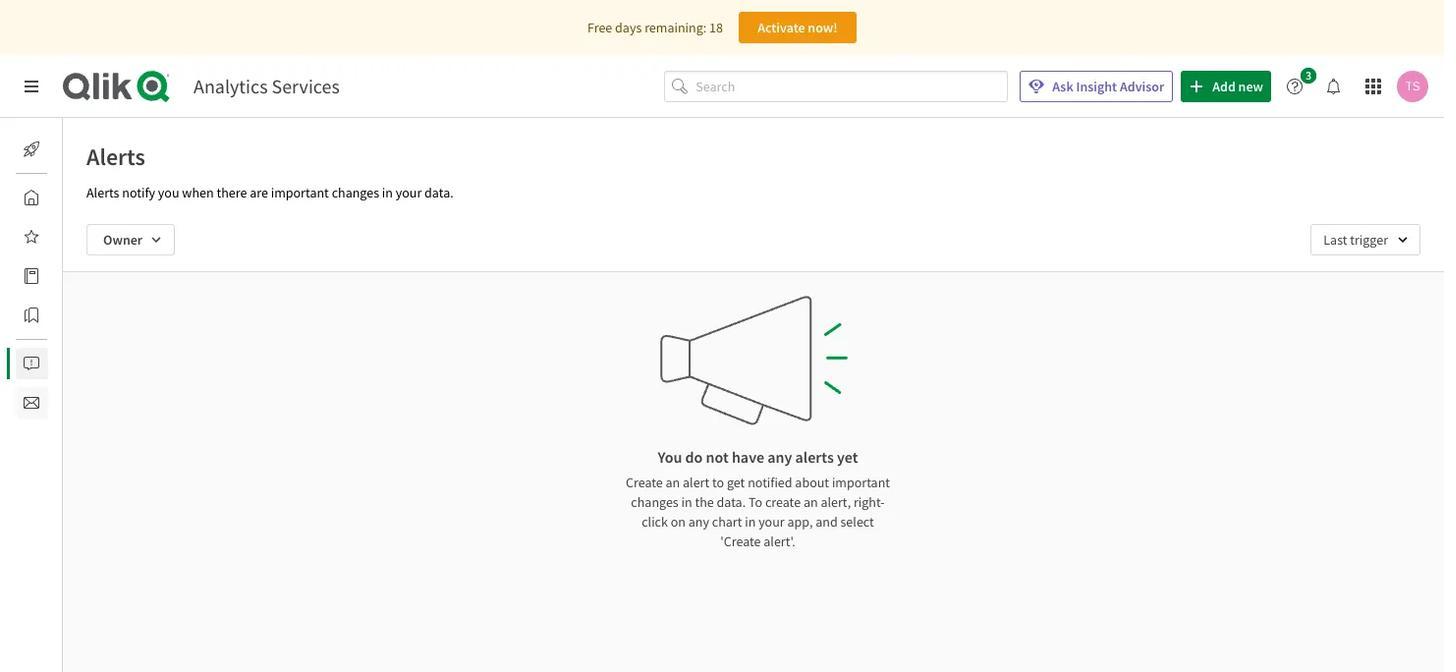 Task type: locate. For each thing, give the bounding box(es) containing it.
there
[[217, 184, 247, 201]]

1 vertical spatial important
[[832, 474, 891, 491]]

last trigger
[[1324, 231, 1389, 249]]

create
[[766, 493, 801, 511]]

0 vertical spatial data.
[[425, 184, 454, 201]]

0 vertical spatial changes
[[332, 184, 379, 201]]

changes up "click"
[[631, 493, 679, 511]]

any up notified
[[768, 447, 793, 467]]

you
[[158, 184, 179, 201]]

home image
[[24, 190, 39, 205]]

any down the
[[689, 513, 710, 531]]

data. inside the you do not have any alerts yet create an alert to get notified about important changes in the data. to create an alert, right- click on any chart in your app, and select 'create alert'.
[[717, 493, 746, 511]]

activate now! link
[[739, 12, 857, 43]]

changes inside the you do not have any alerts yet create an alert to get notified about important changes in the data. to create an alert, right- click on any chart in your app, and select 'create alert'.
[[631, 493, 679, 511]]

1 alerts from the top
[[86, 142, 145, 172]]

owner
[[103, 231, 143, 249]]

about
[[796, 474, 830, 491]]

and
[[816, 513, 838, 531]]

ask
[[1053, 78, 1074, 95]]

services
[[272, 74, 340, 98]]

catalog image
[[24, 268, 39, 284]]

0 vertical spatial an
[[666, 474, 680, 491]]

alerts left notify
[[86, 184, 119, 201]]

analytics
[[194, 74, 268, 98]]

important right are
[[271, 184, 329, 201]]

alert
[[683, 474, 710, 491]]

important up right- at bottom right
[[832, 474, 891, 491]]

an left alert
[[666, 474, 680, 491]]

in
[[382, 184, 393, 201], [682, 493, 693, 511], [745, 513, 756, 531]]

1 horizontal spatial data.
[[717, 493, 746, 511]]

you
[[658, 447, 682, 467]]

alerts up notify
[[86, 142, 145, 172]]

0 vertical spatial important
[[271, 184, 329, 201]]

new
[[1239, 78, 1264, 95]]

analytics services
[[194, 74, 340, 98]]

subscriptions image
[[24, 395, 39, 411]]

1 vertical spatial data.
[[717, 493, 746, 511]]

analytics services element
[[194, 74, 340, 98]]

3
[[1306, 68, 1312, 83]]

0 vertical spatial in
[[382, 184, 393, 201]]

1 horizontal spatial an
[[804, 493, 818, 511]]

you do not have any alerts yet create an alert to get notified about important changes in the data. to create an alert, right- click on any chart in your app, and select 'create alert'.
[[626, 447, 891, 550]]

2 horizontal spatial in
[[745, 513, 756, 531]]

1 vertical spatial in
[[682, 493, 693, 511]]

1 vertical spatial alerts
[[86, 184, 119, 201]]

2 alerts from the top
[[86, 184, 119, 201]]

1 vertical spatial any
[[689, 513, 710, 531]]

notify
[[122, 184, 155, 201]]

0 horizontal spatial your
[[396, 184, 422, 201]]

1 vertical spatial your
[[759, 513, 785, 531]]

your inside the you do not have any alerts yet create an alert to get notified about important changes in the data. to create an alert, right- click on any chart in your app, and select 'create alert'.
[[759, 513, 785, 531]]

add new button
[[1182, 71, 1272, 102]]

now!
[[808, 19, 838, 36]]

Search text field
[[696, 70, 1009, 103]]

important
[[271, 184, 329, 201], [832, 474, 891, 491]]

1 vertical spatial changes
[[631, 493, 679, 511]]

changes
[[332, 184, 379, 201], [631, 493, 679, 511]]

catalog link
[[16, 260, 107, 292]]

to
[[713, 474, 725, 491]]

alerts notify you when there are important changes in your data.
[[86, 184, 454, 201]]

an down "about"
[[804, 493, 818, 511]]

not
[[706, 447, 729, 467]]

open sidebar menu image
[[24, 79, 39, 94]]

have
[[732, 447, 765, 467]]

home link
[[16, 182, 98, 213]]

remaining:
[[645, 19, 707, 36]]

Last trigger field
[[1311, 224, 1421, 256]]

days
[[615, 19, 642, 36]]

1 horizontal spatial important
[[832, 474, 891, 491]]

navigation pane element
[[0, 126, 107, 427]]

the
[[695, 493, 714, 511]]

catalog
[[63, 267, 107, 285]]

select
[[841, 513, 875, 531]]

on
[[671, 513, 686, 531]]

0 horizontal spatial in
[[382, 184, 393, 201]]

your
[[396, 184, 422, 201], [759, 513, 785, 531]]

0 vertical spatial alerts
[[86, 142, 145, 172]]

1 horizontal spatial changes
[[631, 493, 679, 511]]

0 vertical spatial your
[[396, 184, 422, 201]]

data.
[[425, 184, 454, 201], [717, 493, 746, 511]]

alert,
[[821, 493, 851, 511]]

0 vertical spatial any
[[768, 447, 793, 467]]

free days remaining: 18
[[588, 19, 723, 36]]

1 horizontal spatial in
[[682, 493, 693, 511]]

0 horizontal spatial any
[[689, 513, 710, 531]]

do
[[686, 447, 703, 467]]

an
[[666, 474, 680, 491], [804, 493, 818, 511]]

click
[[642, 513, 668, 531]]

1 horizontal spatial your
[[759, 513, 785, 531]]

18
[[710, 19, 723, 36]]

any
[[768, 447, 793, 467], [689, 513, 710, 531]]

last
[[1324, 231, 1348, 249]]

changes right are
[[332, 184, 379, 201]]

alerts
[[86, 142, 145, 172], [86, 184, 119, 201]]



Task type: vqa. For each thing, say whether or not it's contained in the screenshot.
Yet
yes



Task type: describe. For each thing, give the bounding box(es) containing it.
app,
[[788, 513, 813, 531]]

0 horizontal spatial changes
[[332, 184, 379, 201]]

chart
[[712, 513, 743, 531]]

alerts for alerts
[[86, 142, 145, 172]]

getting started image
[[24, 142, 39, 157]]

ask insight advisor
[[1053, 78, 1165, 95]]

get
[[727, 474, 745, 491]]

owner button
[[86, 224, 175, 256]]

when
[[182, 184, 214, 201]]

right-
[[854, 493, 885, 511]]

add
[[1213, 78, 1236, 95]]

advisor
[[1120, 78, 1165, 95]]

searchbar element
[[665, 70, 1009, 103]]

activate now!
[[758, 19, 838, 36]]

3 button
[[1280, 68, 1323, 102]]

home
[[63, 189, 98, 206]]

alert'.
[[764, 533, 796, 550]]

1 vertical spatial an
[[804, 493, 818, 511]]

add new
[[1213, 78, 1264, 95]]

notified
[[748, 474, 793, 491]]

insight
[[1077, 78, 1118, 95]]

free
[[588, 19, 613, 36]]

0 horizontal spatial an
[[666, 474, 680, 491]]

filters region
[[63, 208, 1445, 271]]

alerts
[[796, 447, 834, 467]]

create
[[626, 474, 663, 491]]

0 horizontal spatial important
[[271, 184, 329, 201]]

trigger
[[1351, 231, 1389, 249]]

2 vertical spatial in
[[745, 513, 756, 531]]

'create
[[721, 533, 761, 550]]

tara s image
[[1398, 71, 1429, 102]]

to
[[749, 493, 763, 511]]

activate
[[758, 19, 806, 36]]

0 horizontal spatial data.
[[425, 184, 454, 201]]

alerts for alerts notify you when there are important changes in your data.
[[86, 184, 119, 201]]

important inside the you do not have any alerts yet create an alert to get notified about important changes in the data. to create an alert, right- click on any chart in your app, and select 'create alert'.
[[832, 474, 891, 491]]

yet
[[837, 447, 859, 467]]

alerts image
[[24, 356, 39, 372]]

are
[[250, 184, 268, 201]]

1 horizontal spatial any
[[768, 447, 793, 467]]

ask insight advisor button
[[1021, 71, 1174, 102]]



